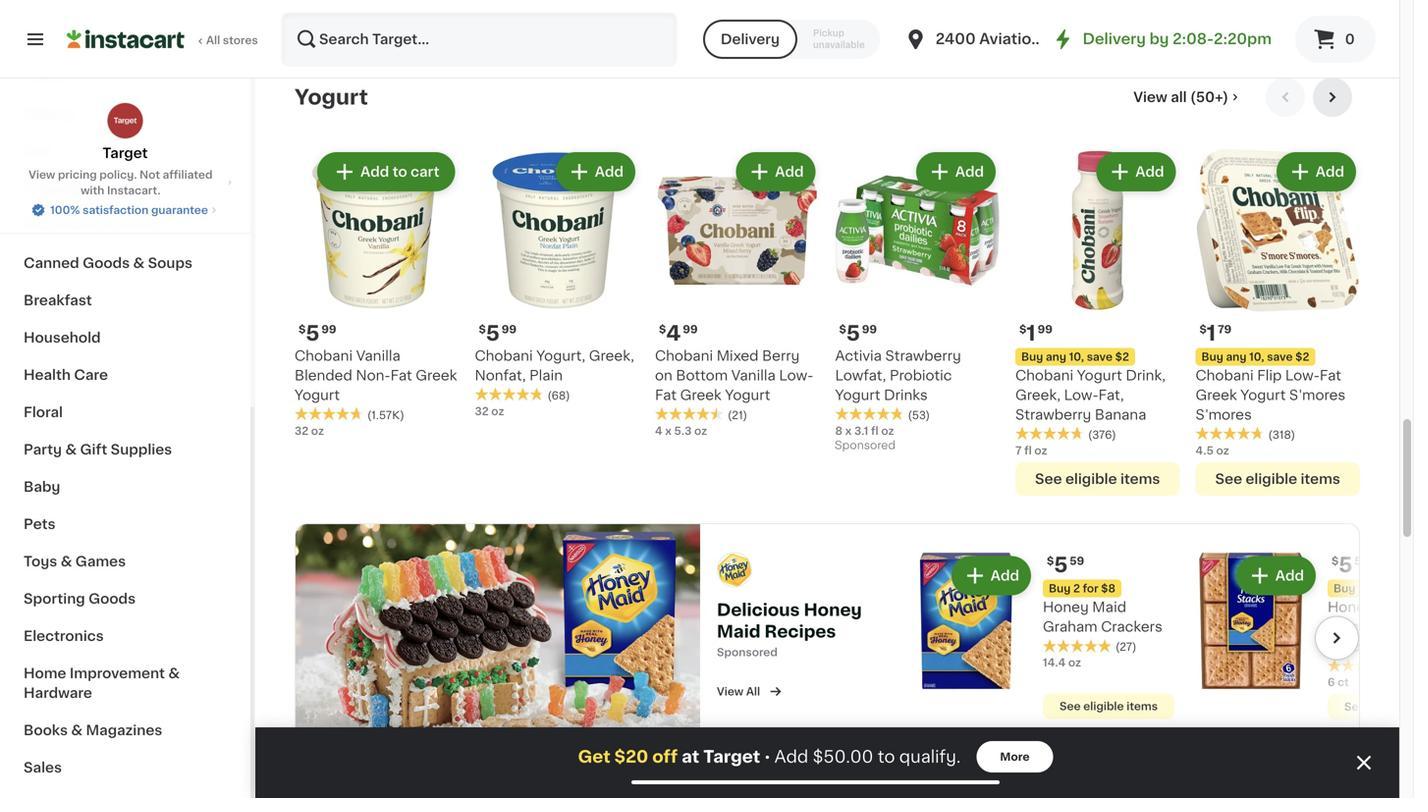 Task type: describe. For each thing, give the bounding box(es) containing it.
oz inside button
[[846, 23, 858, 34]]

100% satisfaction guarantee
[[50, 205, 208, 216]]

to inside 'treatment tracker modal' dialog
[[878, 749, 895, 766]]

99 for any
[[1038, 324, 1053, 335]]

goods for canned
[[83, 256, 130, 270]]

8 x 3.1 fl oz
[[836, 426, 894, 437]]

lowfat,
[[836, 369, 886, 383]]

buy any 10, save $2 for yogurt
[[1022, 352, 1130, 363]]

$ up blended
[[299, 324, 306, 335]]

fat inside chobani flip low-fat greek yogurt s'mores s'mores
[[1320, 369, 1342, 383]]

buy for chobani flip low-fat greek yogurt s'mores s'mores
[[1202, 352, 1224, 363]]

4 • 2 options
[[295, 23, 364, 34]]

5 for honey maid 
[[1339, 555, 1353, 576]]

5 for chobani yogurt, greek, nonfat, plain
[[486, 323, 500, 344]]

see eligible items button for s'mores
[[1196, 463, 1361, 496]]

items down '(27)'
[[1127, 702, 1158, 712]]

6 ct
[[1328, 677, 1350, 688]]

2:20pm
[[1214, 32, 1272, 46]]

sporting goods link
[[12, 581, 239, 618]]

party & gift supplies link
[[12, 431, 239, 469]]

$ 4 99
[[659, 323, 698, 344]]

yogurt down 4 • 2 options
[[295, 87, 368, 108]]

$ 5 99 for chobani vanilla blended non-fat greek yogurt
[[299, 323, 337, 344]]

health
[[24, 368, 71, 382]]

breakfast
[[24, 294, 92, 307]]

see for s'mores's see eligible items button
[[1216, 473, 1243, 486]]

chobani yogurt drink, greek, low-fat, strawberry banana
[[1016, 369, 1166, 422]]

stores
[[223, 35, 258, 46]]

oz right 4.5
[[1217, 446, 1230, 456]]

health care
[[24, 368, 108, 382]]

foods
[[92, 182, 136, 195]]

buy 2 for $8
[[1049, 584, 1116, 594]]

goods for sporting
[[88, 592, 136, 606]]

baby link
[[12, 469, 239, 506]]

32 for chobani vanilla blended non-fat greek yogurt
[[295, 426, 309, 437]]

bakery link
[[12, 95, 239, 133]]

99 for strawberry
[[862, 324, 877, 335]]

i
[[1412, 702, 1415, 713]]

fat inside chobani mixed berry on bottom vanilla low- fat greek yogurt
[[655, 389, 677, 402]]

electronics
[[24, 630, 104, 643]]

oz right 3.1 at the right bottom of page
[[882, 426, 894, 437]]

$50.00
[[813, 749, 874, 766]]

0 horizontal spatial all
[[206, 35, 220, 46]]

graham
[[1043, 621, 1098, 634]]

greek inside chobani mixed berry on bottom vanilla low- fat greek yogurt
[[680, 389, 722, 402]]

instacart.
[[107, 185, 161, 196]]

chobani mixed berry on bottom vanilla low- fat greek yogurt
[[655, 349, 814, 402]]

(376)
[[1088, 430, 1117, 441]]

(53)
[[908, 410, 930, 421]]

items for chobani flip low-fat greek yogurt s'mores s'mores
[[1301, 473, 1341, 486]]

0 horizontal spatial •
[[305, 23, 309, 34]]

low- inside chobani flip low-fat greek yogurt s'mores s'mores
[[1286, 369, 1320, 383]]

save for yogurt
[[1087, 352, 1113, 363]]

drink,
[[1126, 369, 1166, 383]]

eligible for banana see eligible items button
[[1066, 473, 1118, 486]]

fat inside chobani vanilla blended non-fat greek yogurt
[[391, 369, 412, 383]]

delivery for delivery by 2:08-2:20pm
[[1083, 32, 1146, 46]]

1 for chobani yogurt drink, greek, low-fat, strawberry banana
[[1027, 323, 1036, 344]]

save for flip
[[1268, 352, 1293, 363]]

add to cart
[[361, 165, 440, 179]]

$ inside $ 1 99
[[1020, 324, 1027, 335]]

sales link
[[12, 750, 239, 787]]

cart
[[411, 165, 440, 179]]

policy.
[[100, 169, 137, 180]]

5 for buy 2 for $8
[[1054, 555, 1068, 576]]

yogurt,
[[537, 349, 586, 363]]

7 fl oz
[[1016, 446, 1048, 456]]

14.7 oz button
[[1196, 0, 1361, 36]]

sales
[[24, 761, 62, 775]]

chobani vanilla blended non-fat greek yogurt
[[295, 349, 457, 402]]

delicious
[[717, 602, 800, 619]]

oz right 7
[[1035, 446, 1048, 456]]

home
[[24, 667, 66, 681]]

affiliated
[[163, 169, 213, 180]]

guarantee
[[151, 205, 208, 216]]

14.7
[[1196, 23, 1217, 34]]

$ up honey maid at the bottom right of page
[[1332, 556, 1339, 567]]

1 horizontal spatial s'mores
[[1290, 389, 1346, 402]]

view pricing policy. not affiliated with instacart.
[[29, 169, 213, 196]]

see for see eligible items button below '(27)'
[[1060, 702, 1081, 712]]

honey for buy 2 for $8
[[1043, 601, 1089, 615]]

& inside home improvement & hardware
[[168, 667, 180, 681]]

electronics link
[[12, 618, 239, 655]]

dr
[[1045, 32, 1063, 46]]

& right the toys
[[61, 555, 72, 569]]

eligible for see eligible items button below '(27)'
[[1084, 702, 1124, 712]]

2400
[[936, 32, 976, 46]]

$20
[[615, 749, 649, 766]]

$ up nonfat,
[[479, 324, 486, 335]]

x for 5
[[846, 426, 852, 437]]

honey maid 
[[1328, 601, 1415, 654]]

gift
[[80, 443, 107, 457]]

see eligible items down '(27)'
[[1060, 702, 1158, 712]]

yogurt inside chobani mixed berry on bottom vanilla low- fat greek yogurt
[[725, 389, 771, 402]]

Search field
[[283, 14, 676, 65]]

greek, inside chobani yogurt drink, greek, low-fat, strawberry banana
[[1016, 389, 1061, 402]]

activia strawberry lowfat, probiotic yogurt drinks
[[836, 349, 962, 402]]

4 x 5.3 oz
[[655, 426, 707, 437]]

buy for chobani yogurt drink, greek, low-fat, strawberry banana
[[1022, 352, 1044, 363]]

plain
[[530, 369, 563, 383]]

books & magazines link
[[12, 712, 239, 750]]

party
[[24, 443, 62, 457]]

low- inside chobani yogurt drink, greek, low-fat, strawberry banana
[[1065, 389, 1099, 402]]

1 sponsored badge image from the top
[[836, 38, 895, 49]]

4.5 oz
[[1196, 446, 1230, 456]]

banana
[[1095, 408, 1147, 422]]

1 vertical spatial all
[[746, 687, 760, 698]]

(318)
[[1269, 430, 1296, 441]]

spo
[[717, 648, 739, 658]]

to inside button
[[393, 165, 407, 179]]

oz down nonfat,
[[491, 406, 504, 417]]

recipes
[[765, 624, 836, 641]]

toys
[[24, 555, 57, 569]]

pasta
[[118, 219, 158, 233]]

$ 5 59 for honey
[[1332, 555, 1370, 576]]

delivery by 2:08-2:20pm
[[1083, 32, 1272, 46]]

greek, inside the chobani yogurt, greek, nonfat, plain
[[589, 349, 634, 363]]

at
[[682, 749, 700, 766]]

view pricing policy. not affiliated with instacart. link
[[16, 167, 235, 198]]

greek inside chobani vanilla blended non-fat greek yogurt
[[416, 369, 457, 383]]

yogurt inside chobani yogurt drink, greek, low-fat, strawberry banana
[[1077, 369, 1123, 383]]

1 horizontal spatial 2
[[1074, 584, 1081, 594]]

see for banana see eligible items button
[[1035, 473, 1062, 486]]

14.7 oz
[[1196, 23, 1233, 34]]

dry
[[24, 219, 49, 233]]

vanilla inside chobani mixed berry on bottom vanilla low- fat greek yogurt
[[732, 369, 776, 383]]

eligible for s'mores's see eligible items button
[[1246, 473, 1298, 486]]

honeymaid image
[[717, 553, 753, 588]]

health care link
[[12, 357, 239, 394]]

0 horizontal spatial target
[[103, 146, 148, 160]]

books & magazines
[[24, 724, 162, 738]]

2:08-
[[1173, 32, 1214, 46]]

0 horizontal spatial s'mores
[[1196, 408, 1252, 422]]

low- inside chobani mixed berry on bottom vanilla low- fat greek yogurt
[[779, 369, 814, 383]]

see eligible items for banana
[[1035, 473, 1161, 486]]

breakfast link
[[12, 282, 239, 319]]

1 vertical spatial fl
[[1025, 446, 1032, 456]]

$ up activia
[[839, 324, 847, 335]]

maid for 5
[[1378, 601, 1412, 615]]

$2 for low-
[[1296, 352, 1310, 363]]

all stores
[[206, 35, 258, 46]]

& left soups
[[133, 256, 145, 270]]

mixed
[[717, 349, 759, 363]]

dry goods & pasta link
[[12, 207, 239, 245]]

see for see eligible i button
[[1345, 702, 1366, 713]]

books
[[24, 724, 68, 738]]

(191)
[[548, 7, 573, 18]]

product group containing 9 oz
[[836, 0, 1000, 54]]

2400 aviation dr
[[936, 32, 1063, 46]]

& left gift
[[65, 443, 77, 457]]

8
[[836, 426, 843, 437]]

target link
[[103, 102, 148, 163]]

$2 for drink,
[[1116, 352, 1130, 363]]

oz right the 14.4
[[1069, 658, 1082, 669]]

4.5
[[1196, 446, 1214, 456]]

sponsored badge image inside item carousel region
[[836, 441, 895, 452]]

add to cart button
[[319, 154, 453, 190]]

view for view all (50+)
[[1134, 90, 1168, 104]]

delicious honey maid recipes spo nsored
[[717, 602, 862, 658]]

prepared foods
[[24, 182, 136, 195]]

99 for yogurt,
[[502, 324, 517, 335]]

games
[[75, 555, 126, 569]]

10, for yogurt
[[1069, 352, 1085, 363]]

$ up buy 2 for $8
[[1047, 556, 1054, 567]]

(50+)
[[1191, 90, 1229, 104]]

care
[[74, 368, 108, 382]]



Task type: vqa. For each thing, say whether or not it's contained in the screenshot.
Of within - THE ORDER ARRIVES AFTER THE END OF THE SCHEDULED DELIVERY OR PICKUP WINDOW.
no



Task type: locate. For each thing, give the bounding box(es) containing it.
1 horizontal spatial save
[[1268, 352, 1293, 363]]

chobani inside chobani flip low-fat greek yogurt s'mores s'mores
[[1196, 369, 1254, 383]]

2
[[312, 23, 319, 34], [1074, 584, 1081, 594]]

0 horizontal spatial buy
[[1022, 352, 1044, 363]]

0 vertical spatial 4
[[295, 23, 302, 34]]

14.4 oz
[[1043, 658, 1082, 669]]

$ 5 99 up nonfat,
[[479, 323, 517, 344]]

buy any 10, save $2 for flip
[[1202, 352, 1310, 363]]

items down banana
[[1121, 473, 1161, 486]]

32 oz for chobani yogurt, greek, nonfat, plain
[[475, 406, 504, 417]]

to right $50.00
[[878, 749, 895, 766]]

0 horizontal spatial 10,
[[1069, 352, 1085, 363]]

1 horizontal spatial to
[[878, 749, 895, 766]]

0 vertical spatial sponsored badge image
[[836, 38, 895, 49]]

view all (50+)
[[1134, 90, 1229, 104]]

eligible down the (318)
[[1246, 473, 1298, 486]]

chobani yogurt, greek, nonfat, plain
[[475, 349, 634, 383]]

$ 5 59 up honey maid at the bottom right of page
[[1332, 555, 1370, 576]]

5 for activia strawberry lowfat, probiotic yogurt drinks
[[847, 323, 860, 344]]

aviation
[[980, 32, 1041, 46]]

$ up on
[[659, 324, 666, 335]]

see down 4.5 oz
[[1216, 473, 1243, 486]]

$2 up chobani flip low-fat greek yogurt s'mores s'mores
[[1296, 352, 1310, 363]]

1 1 from the left
[[1027, 323, 1036, 344]]

59 for honey
[[1355, 556, 1370, 567]]

chobani for chobani yogurt drink, greek, low-fat, strawberry banana
[[1016, 369, 1074, 383]]

1 horizontal spatial $ 5 99
[[479, 323, 517, 344]]

$ inside $ 1 79
[[1200, 324, 1207, 335]]

4 for •
[[295, 23, 302, 34]]

eligible for see eligible i button
[[1369, 702, 1409, 713]]

3 $ 5 99 from the left
[[839, 323, 877, 344]]

2 $ 5 59 from the left
[[1332, 555, 1370, 576]]

product group containing 4
[[655, 148, 820, 439]]

5 up honey maid at the bottom right of page
[[1339, 555, 1353, 576]]

& right 'improvement'
[[168, 667, 180, 681]]

fl right 7
[[1025, 446, 1032, 456]]

get
[[578, 749, 611, 766]]

see down 7 fl oz
[[1035, 473, 1062, 486]]

buy down $ 1 79
[[1202, 352, 1224, 363]]

2 horizontal spatial buy
[[1202, 352, 1224, 363]]

0 horizontal spatial delivery
[[721, 32, 780, 46]]

any for yogurt
[[1046, 352, 1067, 363]]

low- up banana
[[1065, 389, 1099, 402]]

any for flip
[[1226, 352, 1247, 363]]

instacart logo image
[[67, 28, 185, 51]]

0 vertical spatial 2
[[312, 23, 319, 34]]

see eligible items button for banana
[[1016, 463, 1180, 496]]

greek, up 7 fl oz
[[1016, 389, 1061, 402]]

magazines
[[86, 724, 162, 738]]

view inside popup button
[[1134, 90, 1168, 104]]

0 vertical spatial fl
[[871, 426, 879, 437]]

2 59 from the left
[[1355, 556, 1370, 567]]

delivery left by
[[1083, 32, 1146, 46]]

99 for mixed
[[683, 324, 698, 335]]

0 horizontal spatial 59
[[1070, 556, 1085, 567]]

1 left 79
[[1207, 323, 1216, 344]]

59 up buy 2 for $8
[[1070, 556, 1085, 567]]

32 oz down nonfat,
[[475, 406, 504, 417]]

0 button
[[1296, 16, 1376, 63]]

chobani down $ 1 99
[[1016, 369, 1074, 383]]

0 vertical spatial vanilla
[[356, 349, 401, 363]]

1 x from the left
[[665, 426, 672, 437]]

1 horizontal spatial 1
[[1207, 323, 1216, 344]]

1 for chobani flip low-fat greek yogurt s'mores s'mores
[[1207, 323, 1216, 344]]

2 save from the left
[[1268, 352, 1293, 363]]

10, for flip
[[1250, 352, 1265, 363]]

1 horizontal spatial greek
[[680, 389, 722, 402]]

1 vertical spatial target
[[704, 749, 761, 766]]

honeymaid recipes image
[[296, 525, 700, 752]]

chobani inside the chobani yogurt, greek, nonfat, plain
[[475, 349, 533, 363]]

product group
[[836, 0, 1000, 54], [295, 148, 459, 439], [475, 148, 640, 419], [655, 148, 820, 439], [836, 148, 1000, 457], [1016, 148, 1180, 496], [1196, 148, 1361, 496], [898, 553, 1175, 724], [1183, 553, 1415, 724]]

1 $ 5 99 from the left
[[299, 323, 337, 344]]

0 vertical spatial 32
[[475, 406, 489, 417]]

59 for buy
[[1070, 556, 1085, 567]]

1 vertical spatial vanilla
[[732, 369, 776, 383]]

(1.57k)
[[367, 410, 404, 421]]

strawberry inside chobani yogurt drink, greek, low-fat, strawberry banana
[[1016, 408, 1092, 422]]

0 horizontal spatial low-
[[779, 369, 814, 383]]

99 up bottom
[[683, 324, 698, 335]]

$ 1 79
[[1200, 323, 1232, 344]]

3 99 from the left
[[683, 324, 698, 335]]

vanilla inside chobani vanilla blended non-fat greek yogurt
[[356, 349, 401, 363]]

items for chobani yogurt drink, greek, low-fat, strawberry banana
[[1121, 473, 1161, 486]]

s'mores up the (318)
[[1290, 389, 1346, 402]]

by
[[1150, 32, 1169, 46]]

goods
[[53, 219, 100, 233], [83, 256, 130, 270], [88, 592, 136, 606]]

chobani
[[295, 349, 353, 363], [475, 349, 533, 363], [655, 349, 713, 363], [1016, 369, 1074, 383], [1196, 369, 1254, 383]]

view up prepared
[[29, 169, 55, 180]]

chobani down $ 1 79
[[1196, 369, 1254, 383]]

low- right flip
[[1286, 369, 1320, 383]]

prepared
[[24, 182, 89, 195]]

1 horizontal spatial fat
[[655, 389, 677, 402]]

maid inside honey maid graham crackers
[[1093, 601, 1127, 615]]

0 vertical spatial target
[[103, 146, 148, 160]]

0 vertical spatial 32 oz
[[475, 406, 504, 417]]

1 vertical spatial 2
[[1074, 584, 1081, 594]]

0 horizontal spatial 4
[[295, 23, 302, 34]]

0 horizontal spatial maid
[[717, 624, 761, 641]]

honey inside honey maid
[[1328, 601, 1374, 615]]

chobani up blended
[[295, 349, 353, 363]]

$ up chobani yogurt drink, greek, low-fat, strawberry banana
[[1020, 324, 1027, 335]]

see eligible items
[[1035, 473, 1161, 486], [1216, 473, 1341, 486], [1060, 702, 1158, 712]]

delivery for delivery
[[721, 32, 780, 46]]

2 vertical spatial 4
[[655, 426, 663, 437]]

1 horizontal spatial buy
[[1049, 584, 1071, 594]]

2 horizontal spatial low-
[[1286, 369, 1320, 383]]

1 horizontal spatial greek,
[[1016, 389, 1061, 402]]

2400 aviation dr button
[[905, 12, 1063, 67]]

oz right 20.6
[[682, 23, 695, 34]]

99 up nonfat,
[[502, 324, 517, 335]]

honey
[[1043, 601, 1089, 615], [1328, 601, 1374, 615], [804, 602, 862, 619]]

items down chobani flip low-fat greek yogurt s'mores s'mores
[[1301, 473, 1341, 486]]

2 horizontal spatial 4
[[666, 323, 681, 344]]

1 vertical spatial 4
[[666, 323, 681, 344]]

1 horizontal spatial maid
[[1093, 601, 1127, 615]]

goods down games
[[88, 592, 136, 606]]

1 horizontal spatial all
[[746, 687, 760, 698]]

x right the 8
[[846, 426, 852, 437]]

greek up 4.5 oz
[[1196, 389, 1238, 402]]

view down spo
[[717, 687, 744, 698]]

0 horizontal spatial greek
[[416, 369, 457, 383]]

1 horizontal spatial fl
[[1025, 446, 1032, 456]]

strawberry up probiotic
[[886, 349, 962, 363]]

32 oz for chobani vanilla blended non-fat greek yogurt
[[295, 426, 324, 437]]

any down $ 1 99
[[1046, 352, 1067, 363]]

2 left for
[[1074, 584, 1081, 594]]

oz down blended
[[311, 426, 324, 437]]

chobani inside chobani yogurt drink, greek, low-fat, strawberry banana
[[1016, 369, 1074, 383]]

yogurt up (21)
[[725, 389, 771, 402]]

canned goods & soups
[[24, 256, 193, 270]]

chobani for chobani mixed berry on bottom vanilla low- fat greek yogurt
[[655, 349, 713, 363]]

see down ct
[[1345, 702, 1366, 713]]

chobani up nonfat,
[[475, 349, 533, 363]]

flip
[[1258, 369, 1282, 383]]

for
[[1083, 584, 1099, 594]]

low- down berry
[[779, 369, 814, 383]]

goods down dry goods & pasta
[[83, 256, 130, 270]]

0 horizontal spatial to
[[393, 165, 407, 179]]

drinks
[[884, 389, 928, 402]]

2 99 from the left
[[502, 324, 517, 335]]

oz right 5.3
[[695, 426, 707, 437]]

1 vertical spatial greek,
[[1016, 389, 1061, 402]]

supplies
[[111, 443, 172, 457]]

see eligible i button
[[1328, 695, 1415, 720]]

1 vertical spatial to
[[878, 749, 895, 766]]

2 buy any 10, save $2 from the left
[[1202, 352, 1310, 363]]

1 10, from the left
[[1069, 352, 1085, 363]]

see eligible items down the (318)
[[1216, 473, 1341, 486]]

household
[[24, 331, 101, 345]]

0 horizontal spatial any
[[1046, 352, 1067, 363]]

greek inside chobani flip low-fat greek yogurt s'mores s'mores
[[1196, 389, 1238, 402]]

bakery
[[24, 107, 73, 121]]

maid for buy 2 for $8
[[1093, 601, 1127, 615]]

chobani for chobani flip low-fat greek yogurt s'mores s'mores
[[1196, 369, 1254, 383]]

0 horizontal spatial 32
[[295, 426, 309, 437]]

maid inside honey maid
[[1378, 601, 1412, 615]]

1 any from the left
[[1046, 352, 1067, 363]]

nonfat,
[[475, 369, 526, 383]]

household link
[[12, 319, 239, 357]]

20.6
[[655, 23, 680, 34]]

1 59 from the left
[[1070, 556, 1085, 567]]

oz
[[682, 23, 695, 34], [846, 23, 858, 34], [1220, 23, 1233, 34], [491, 406, 504, 417], [311, 426, 324, 437], [695, 426, 707, 437], [882, 426, 894, 437], [1035, 446, 1048, 456], [1217, 446, 1230, 456], [1069, 658, 1082, 669]]

1 vertical spatial strawberry
[[1016, 408, 1092, 422]]

improvement
[[70, 667, 165, 681]]

see eligible items down (376)
[[1035, 473, 1161, 486]]

1 horizontal spatial target
[[704, 749, 761, 766]]

14.4
[[1043, 658, 1066, 669]]

• left "options"
[[305, 23, 309, 34]]

ct
[[1338, 677, 1350, 688]]

probiotic
[[890, 369, 952, 383]]

99 up chobani yogurt drink, greek, low-fat, strawberry banana
[[1038, 324, 1053, 335]]

1 horizontal spatial •
[[765, 749, 771, 765]]

$ 5 99
[[299, 323, 337, 344], [479, 323, 517, 344], [839, 323, 877, 344]]

2 x from the left
[[846, 426, 852, 437]]

yogurt down blended
[[295, 389, 340, 402]]

2 horizontal spatial honey
[[1328, 601, 1374, 615]]

5 up nonfat,
[[486, 323, 500, 344]]

baby
[[24, 480, 60, 494]]

greek,
[[589, 349, 634, 363], [1016, 389, 1061, 402]]

delivery inside button
[[721, 32, 780, 46]]

5 for chobani vanilla blended non-fat greek yogurt
[[306, 323, 320, 344]]

strawberry inside activia strawberry lowfat, probiotic yogurt drinks
[[886, 349, 962, 363]]

view all (50+) button
[[1126, 78, 1251, 117]]

vanilla down mixed
[[732, 369, 776, 383]]

1 buy any 10, save $2 from the left
[[1022, 352, 1130, 363]]

s'mores up 4.5 oz
[[1196, 408, 1252, 422]]

chobani down $ 4 99
[[655, 349, 713, 363]]

fl right 3.1 at the right bottom of page
[[871, 426, 879, 437]]

view inside view pricing policy. not affiliated with instacart.
[[29, 169, 55, 180]]

sponsored badge image
[[836, 38, 895, 49], [836, 441, 895, 452]]

2 horizontal spatial maid
[[1378, 601, 1412, 615]]

5 up buy 2 for $8
[[1054, 555, 1068, 576]]

fat down on
[[655, 389, 677, 402]]

2 horizontal spatial view
[[1134, 90, 1168, 104]]

5 99 from the left
[[1038, 324, 1053, 335]]

toys & games link
[[12, 543, 239, 581]]

1 vertical spatial goods
[[83, 256, 130, 270]]

canned goods & soups link
[[12, 245, 239, 282]]

all left "stores"
[[206, 35, 220, 46]]

$ 5 99 for activia strawberry lowfat, probiotic yogurt drinks
[[839, 323, 877, 344]]

0 horizontal spatial strawberry
[[886, 349, 962, 363]]

1
[[1027, 323, 1036, 344], [1207, 323, 1216, 344]]

chobani for chobani vanilla blended non-fat greek yogurt
[[295, 349, 353, 363]]

yogurt inside chobani vanilla blended non-fat greek yogurt
[[295, 389, 340, 402]]

2 1 from the left
[[1207, 323, 1216, 344]]

0 horizontal spatial $ 5 59
[[1047, 555, 1085, 576]]

0 horizontal spatial buy any 10, save $2
[[1022, 352, 1130, 363]]

oz inside button
[[1220, 23, 1233, 34]]

0 horizontal spatial fat
[[391, 369, 412, 383]]

4 for x
[[655, 426, 663, 437]]

buy down $ 1 99
[[1022, 352, 1044, 363]]

1 99 from the left
[[322, 324, 337, 335]]

target logo image
[[107, 102, 144, 139]]

0 vertical spatial s'mores
[[1290, 389, 1346, 402]]

& down satisfaction
[[103, 219, 115, 233]]

1 horizontal spatial $2
[[1296, 352, 1310, 363]]

x
[[665, 426, 672, 437], [846, 426, 852, 437]]

2 sponsored badge image from the top
[[836, 441, 895, 452]]

honey for 5
[[1328, 601, 1374, 615]]

delivery by 2:08-2:20pm link
[[1052, 28, 1272, 51]]

item carousel region
[[295, 78, 1361, 508]]

2 10, from the left
[[1250, 352, 1265, 363]]

greek down bottom
[[680, 389, 722, 402]]

0 vertical spatial all
[[206, 35, 220, 46]]

x for 4
[[665, 426, 672, 437]]

yogurt up fat,
[[1077, 369, 1123, 383]]

2 $ 5 99 from the left
[[479, 323, 517, 344]]

$ 5 59
[[1047, 555, 1085, 576], [1332, 555, 1370, 576]]

any
[[1046, 352, 1067, 363], [1226, 352, 1247, 363]]

goods inside sporting goods link
[[88, 592, 136, 606]]

eligible left i
[[1369, 702, 1409, 713]]

0 vertical spatial greek,
[[589, 349, 634, 363]]

x left 5.3
[[665, 426, 672, 437]]

0 horizontal spatial 1
[[1027, 323, 1036, 344]]

0 horizontal spatial greek,
[[589, 349, 634, 363]]

1 horizontal spatial delivery
[[1083, 32, 1146, 46]]

1 $2 from the left
[[1116, 352, 1130, 363]]

soups
[[148, 256, 193, 270]]

0 vertical spatial view
[[1134, 90, 1168, 104]]

1 horizontal spatial buy any 10, save $2
[[1202, 352, 1310, 363]]

yogurt inside activia strawberry lowfat, probiotic yogurt drinks
[[836, 389, 881, 402]]

home improvement & hardware link
[[12, 655, 239, 712]]

0 horizontal spatial fl
[[871, 426, 879, 437]]

$ 5 99 up blended
[[299, 323, 337, 344]]

1 horizontal spatial any
[[1226, 352, 1247, 363]]

1 vertical spatial •
[[765, 749, 771, 765]]

service type group
[[703, 20, 881, 59]]

100% satisfaction guarantee button
[[31, 198, 220, 218]]

view for view pricing policy. not affiliated with instacart.
[[29, 169, 55, 180]]

1 vertical spatial s'mores
[[1196, 408, 1252, 422]]

with
[[81, 185, 104, 196]]

0 horizontal spatial x
[[665, 426, 672, 437]]

10, up chobani yogurt drink, greek, low-fat, strawberry banana
[[1069, 352, 1085, 363]]

target right "at"
[[704, 749, 761, 766]]

99 up activia
[[862, 324, 877, 335]]

1 horizontal spatial $ 5 59
[[1332, 555, 1370, 576]]

on
[[655, 369, 673, 383]]

goods down 100%
[[53, 219, 100, 233]]

blended
[[295, 369, 352, 383]]

1 horizontal spatial vanilla
[[732, 369, 776, 383]]

not
[[140, 169, 160, 180]]

2 horizontal spatial fat
[[1320, 369, 1342, 383]]

2 vertical spatial goods
[[88, 592, 136, 606]]

(331)
[[728, 7, 755, 18]]

(10k)
[[367, 7, 396, 18]]

strawberry up 7 fl oz
[[1016, 408, 1092, 422]]

view
[[1134, 90, 1168, 104], [29, 169, 55, 180], [717, 687, 744, 698]]

goods inside dry goods & pasta link
[[53, 219, 100, 233]]

vanilla
[[356, 349, 401, 363], [732, 369, 776, 383]]

1 horizontal spatial x
[[846, 426, 852, 437]]

sponsored badge image down 8 x 3.1 fl oz
[[836, 441, 895, 452]]

79
[[1218, 324, 1232, 335]]

5
[[306, 323, 320, 344], [486, 323, 500, 344], [847, 323, 860, 344], [1054, 555, 1068, 576], [1339, 555, 1353, 576]]

$ 5 99 up activia
[[839, 323, 877, 344]]

• inside get $20 off at target • add $50.00 to qualify.
[[765, 749, 771, 765]]

see eligible items button down '(27)'
[[1043, 694, 1175, 720]]

all
[[1171, 90, 1187, 104]]

2 any from the left
[[1226, 352, 1247, 363]]

32 for chobani yogurt, greek, nonfat, plain
[[475, 406, 489, 417]]

add inside 'treatment tracker modal' dialog
[[775, 749, 809, 766]]

4 left "options"
[[295, 23, 302, 34]]

pricing
[[58, 169, 97, 180]]

99 inside $ 4 99
[[683, 324, 698, 335]]

1 horizontal spatial 10,
[[1250, 352, 1265, 363]]

1 horizontal spatial 32
[[475, 406, 489, 417]]

target inside 'treatment tracker modal' dialog
[[704, 749, 761, 766]]

all down nsored
[[746, 687, 760, 698]]

$ 5 59 for buy
[[1047, 555, 1085, 576]]

view for view all
[[717, 687, 744, 698]]

(27)
[[1116, 642, 1137, 653]]

0 vertical spatial •
[[305, 23, 309, 34]]

1 $ 5 59 from the left
[[1047, 555, 1085, 576]]

1 vertical spatial 32
[[295, 426, 309, 437]]

& right the "books" at the bottom
[[71, 724, 83, 738]]

99 inside $ 1 99
[[1038, 324, 1053, 335]]

4 99 from the left
[[862, 324, 877, 335]]

prepared foods link
[[12, 170, 239, 207]]

crackers
[[1101, 621, 1163, 634]]

1 horizontal spatial 59
[[1355, 556, 1370, 567]]

see eligible items button down the (318)
[[1196, 463, 1361, 496]]

all
[[206, 35, 220, 46], [746, 687, 760, 698]]

100%
[[50, 205, 80, 216]]

1 horizontal spatial honey
[[1043, 601, 1089, 615]]

None search field
[[281, 12, 678, 67]]

0 horizontal spatial 32 oz
[[295, 426, 324, 437]]

★★★★★
[[295, 5, 363, 18], [295, 5, 363, 18], [475, 5, 544, 18], [475, 5, 544, 18], [655, 5, 724, 18], [655, 5, 724, 18], [475, 388, 544, 402], [475, 388, 544, 402], [295, 407, 363, 421], [295, 407, 363, 421], [655, 407, 724, 421], [655, 407, 724, 421], [836, 407, 904, 421], [836, 407, 904, 421], [1016, 427, 1085, 441], [1016, 427, 1085, 441], [1196, 427, 1265, 441], [1196, 427, 1265, 441], [1043, 639, 1112, 653], [1043, 639, 1112, 653], [1328, 659, 1397, 673], [1328, 659, 1397, 673]]

goods for dry
[[53, 219, 100, 233]]

0 horizontal spatial $2
[[1116, 352, 1130, 363]]

delivery down (331)
[[721, 32, 780, 46]]

pets link
[[12, 506, 239, 543]]

2 horizontal spatial $ 5 99
[[839, 323, 877, 344]]

$ inside $ 4 99
[[659, 324, 666, 335]]

0 horizontal spatial honey
[[804, 602, 862, 619]]

more button
[[977, 742, 1054, 773]]

off
[[652, 749, 678, 766]]

honey inside honey maid graham crackers
[[1043, 601, 1089, 615]]

party & gift supplies
[[24, 443, 172, 457]]

see eligible items for s'mores
[[1216, 473, 1341, 486]]

fat up "(1.57k)"
[[391, 369, 412, 383]]

1 horizontal spatial low-
[[1065, 389, 1099, 402]]

view all
[[717, 687, 760, 698]]

treatment tracker modal dialog
[[255, 728, 1400, 799]]

99 for vanilla
[[322, 324, 337, 335]]

maid inside delicious honey maid recipes spo nsored
[[717, 624, 761, 641]]

0 vertical spatial strawberry
[[886, 349, 962, 363]]

1 horizontal spatial 4
[[655, 426, 663, 437]]

0 horizontal spatial vanilla
[[356, 349, 401, 363]]

chobani for chobani yogurt, greek, nonfat, plain
[[475, 349, 533, 363]]

honey inside delicious honey maid recipes spo nsored
[[804, 602, 862, 619]]

0 horizontal spatial 2
[[312, 23, 319, 34]]

eligible inside see eligible i button
[[1369, 702, 1409, 713]]

0 horizontal spatial save
[[1087, 352, 1113, 363]]

chobani inside chobani mixed berry on bottom vanilla low- fat greek yogurt
[[655, 349, 713, 363]]

$ 5 99 for chobani yogurt, greek, nonfat, plain
[[479, 323, 517, 344]]

1 horizontal spatial strawberry
[[1016, 408, 1092, 422]]

2 $2 from the left
[[1296, 352, 1310, 363]]

32 down nonfat,
[[475, 406, 489, 417]]

oz right "14.7"
[[1220, 23, 1233, 34]]

1 vertical spatial sponsored badge image
[[836, 441, 895, 452]]

10, up flip
[[1250, 352, 1265, 363]]

chobani inside chobani vanilla blended non-fat greek yogurt
[[295, 349, 353, 363]]

(68)
[[548, 391, 570, 401]]

view left all
[[1134, 90, 1168, 104]]

goods inside canned goods & soups link
[[83, 256, 130, 270]]

59 up honey maid at the bottom right of page
[[1355, 556, 1370, 567]]

honey up ct
[[1328, 601, 1374, 615]]

see down 14.4 oz
[[1060, 702, 1081, 712]]

honey up the recipes
[[804, 602, 862, 619]]

2 vertical spatial view
[[717, 687, 744, 698]]

save up chobani yogurt drink, greek, low-fat, strawberry banana
[[1087, 352, 1113, 363]]

3.1
[[855, 426, 869, 437]]

1 save from the left
[[1087, 352, 1113, 363]]

target up policy.
[[103, 146, 148, 160]]

32 oz down blended
[[295, 426, 324, 437]]

2 horizontal spatial greek
[[1196, 389, 1238, 402]]

1 vertical spatial 32 oz
[[295, 426, 324, 437]]

1 horizontal spatial 32 oz
[[475, 406, 504, 417]]

add inside add to cart button
[[361, 165, 389, 179]]

yogurt inside chobani flip low-fat greek yogurt s'mores s'mores
[[1241, 389, 1286, 402]]

1 vertical spatial view
[[29, 169, 55, 180]]

buy for honey maid graham crackers
[[1049, 584, 1071, 594]]



